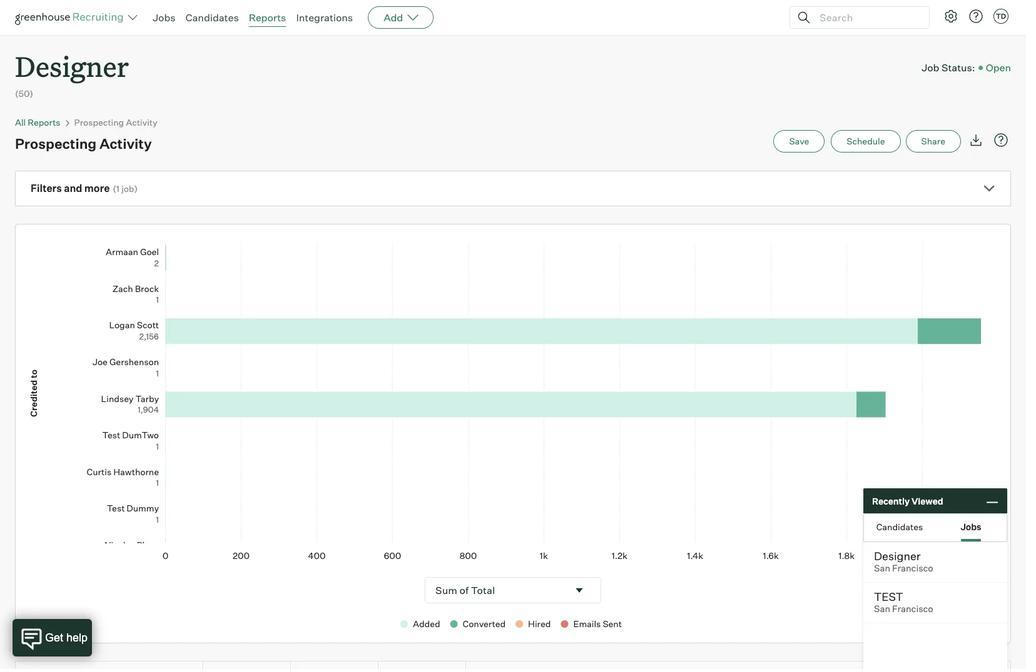 Task type: locate. For each thing, give the bounding box(es) containing it.
filters
[[31, 182, 62, 195]]

download image
[[969, 133, 984, 148]]

test san francisco
[[875, 590, 934, 615]]

prospecting down designer (50)
[[74, 117, 124, 128]]

0 vertical spatial candidates
[[186, 11, 239, 24]]

francisco
[[893, 563, 934, 575], [893, 604, 934, 615]]

share
[[922, 136, 946, 147]]

open
[[986, 61, 1012, 74]]

row
[[16, 662, 1011, 670]]

san up test
[[875, 563, 891, 575]]

san down designer san francisco at right bottom
[[875, 604, 891, 615]]

1 vertical spatial jobs
[[961, 522, 982, 532]]

0 vertical spatial designer
[[15, 48, 129, 85]]

recently viewed
[[873, 496, 944, 507]]

designer inside designer san francisco
[[875, 550, 921, 563]]

job status:
[[922, 61, 976, 74]]

designer (50)
[[15, 48, 129, 99]]

tab list
[[865, 515, 1007, 542]]

designer for designer san francisco
[[875, 550, 921, 563]]

toggle flyout image
[[573, 585, 586, 597]]

san for designer
[[875, 563, 891, 575]]

None field
[[426, 579, 601, 604]]

1 vertical spatial prospecting activity
[[15, 135, 152, 152]]

1 horizontal spatial reports
[[249, 11, 286, 24]]

2 san from the top
[[875, 604, 891, 615]]

td button
[[994, 9, 1009, 24]]

tab list containing candidates
[[865, 515, 1007, 542]]

1 vertical spatial francisco
[[893, 604, 934, 615]]

san inside designer san francisco
[[875, 563, 891, 575]]

designer down greenhouse recruiting image
[[15, 48, 129, 85]]

0 horizontal spatial candidates
[[186, 11, 239, 24]]

candidates
[[186, 11, 239, 24], [877, 522, 924, 532]]

designer
[[15, 48, 129, 85], [875, 550, 921, 563]]

schedule button
[[832, 130, 901, 153]]

reports
[[249, 11, 286, 24], [28, 117, 60, 128]]

integrations link
[[296, 11, 353, 24]]

reports right all
[[28, 117, 60, 128]]

1 vertical spatial designer
[[875, 550, 921, 563]]

0 vertical spatial san
[[875, 563, 891, 575]]

0 horizontal spatial jobs
[[153, 11, 176, 24]]

francisco inside designer san francisco
[[893, 563, 934, 575]]

add button
[[368, 6, 434, 29]]

1 horizontal spatial candidates
[[877, 522, 924, 532]]

prospecting activity link
[[74, 117, 157, 128]]

grid
[[16, 662, 1011, 670]]

candidates inside tab list
[[877, 522, 924, 532]]

)
[[134, 184, 138, 194]]

share button
[[906, 130, 962, 153]]

1 francisco from the top
[[893, 563, 934, 575]]

candidates right jobs link
[[186, 11, 239, 24]]

0 horizontal spatial designer
[[15, 48, 129, 85]]

jobs
[[153, 11, 176, 24], [961, 522, 982, 532]]

reports link
[[249, 11, 286, 24]]

Mode Selector text field
[[426, 579, 568, 604]]

candidates link
[[186, 11, 239, 24]]

prospecting down "all reports" link
[[15, 135, 97, 152]]

designer link
[[15, 35, 129, 87]]

column header
[[16, 662, 214, 670], [291, 662, 389, 670]]

viewed
[[912, 496, 944, 507]]

0 vertical spatial prospecting activity
[[74, 117, 157, 128]]

activity
[[126, 117, 157, 128], [100, 135, 152, 152]]

test
[[875, 590, 904, 604]]

prospecting activity
[[74, 117, 157, 128], [15, 135, 152, 152]]

francisco down designer san francisco at right bottom
[[893, 604, 934, 615]]

recently
[[873, 496, 910, 507]]

san inside test san francisco
[[875, 604, 891, 615]]

prospecting
[[74, 117, 124, 128], [15, 135, 97, 152]]

add
[[384, 11, 403, 24]]

1 vertical spatial san
[[875, 604, 891, 615]]

job
[[922, 61, 940, 74]]

1 horizontal spatial column header
[[291, 662, 389, 670]]

2 francisco from the top
[[893, 604, 934, 615]]

designer up test
[[875, 550, 921, 563]]

1 vertical spatial candidates
[[877, 522, 924, 532]]

reports right candidates link
[[249, 11, 286, 24]]

0 horizontal spatial reports
[[28, 117, 60, 128]]

francisco up test san francisco
[[893, 563, 934, 575]]

0 vertical spatial francisco
[[893, 563, 934, 575]]

candidates down recently viewed
[[877, 522, 924, 532]]

1 san from the top
[[875, 563, 891, 575]]

1 horizontal spatial jobs
[[961, 522, 982, 532]]

san
[[875, 563, 891, 575], [875, 604, 891, 615]]

0 horizontal spatial column header
[[16, 662, 214, 670]]

francisco inside test san francisco
[[893, 604, 934, 615]]

1 horizontal spatial designer
[[875, 550, 921, 563]]

1
[[116, 184, 120, 194]]

and
[[64, 182, 82, 195]]

designer san francisco
[[875, 550, 934, 575]]

san for test
[[875, 604, 891, 615]]



Task type: vqa. For each thing, say whether or not it's contained in the screenshot.
the bottom Recruiter
no



Task type: describe. For each thing, give the bounding box(es) containing it.
td button
[[992, 6, 1012, 26]]

0 vertical spatial activity
[[126, 117, 157, 128]]

1 vertical spatial activity
[[100, 135, 152, 152]]

francisco for test
[[893, 604, 934, 615]]

1 vertical spatial reports
[[28, 117, 60, 128]]

job
[[121, 184, 134, 194]]

francisco for designer
[[893, 563, 934, 575]]

configure image
[[944, 9, 959, 24]]

0 vertical spatial reports
[[249, 11, 286, 24]]

all reports link
[[15, 117, 60, 128]]

schedule
[[847, 136, 886, 147]]

integrations
[[296, 11, 353, 24]]

all
[[15, 117, 26, 128]]

0 vertical spatial jobs
[[153, 11, 176, 24]]

save button
[[774, 130, 825, 153]]

greenhouse recruiting image
[[15, 10, 128, 25]]

(50)
[[15, 88, 33, 99]]

2 column header from the left
[[291, 662, 389, 670]]

designer for designer (50)
[[15, 48, 129, 85]]

1 vertical spatial prospecting
[[15, 135, 97, 152]]

Search text field
[[817, 8, 918, 27]]

filters and more ( 1 job )
[[31, 182, 138, 195]]

jobs link
[[153, 11, 176, 24]]

jobs inside tab list
[[961, 522, 982, 532]]

status:
[[942, 61, 976, 74]]

1 column header from the left
[[16, 662, 214, 670]]

faq image
[[994, 133, 1009, 148]]

more
[[84, 182, 110, 195]]

save and schedule this report to revisit it! element
[[774, 130, 832, 153]]

td
[[997, 12, 1007, 21]]

all reports
[[15, 117, 60, 128]]

0 vertical spatial prospecting
[[74, 117, 124, 128]]

(
[[113, 184, 116, 194]]

save
[[790, 136, 810, 147]]



